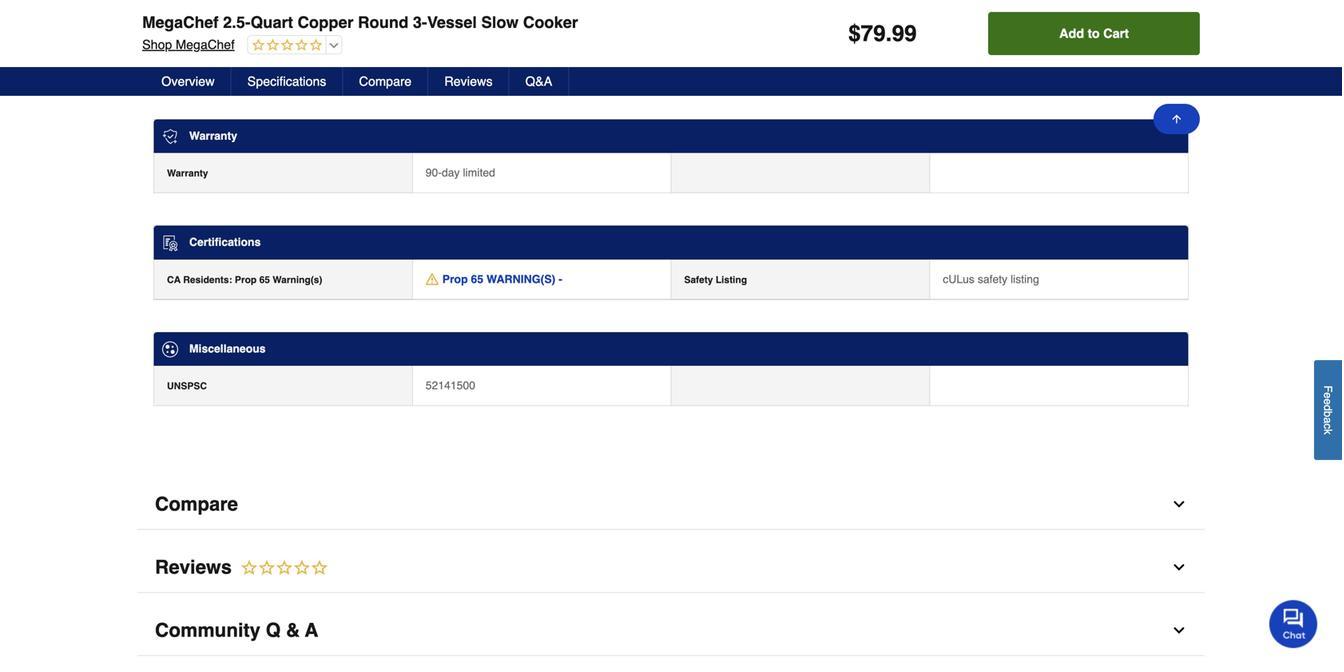 Task type: locate. For each thing, give the bounding box(es) containing it.
warranty down the overview button
[[189, 129, 237, 142]]

specifications
[[248, 74, 326, 89]]

lowe's
[[167, 61, 199, 73]]

reviews button for q&a
[[429, 67, 510, 96]]

shop
[[142, 37, 172, 52]]

1 horizontal spatial compare
[[359, 74, 412, 89]]

chevron down image for community q & a
[[1172, 623, 1188, 639]]

zero stars image down quart
[[248, 38, 323, 53]]

reviews down vessel
[[445, 74, 493, 89]]

3 chevron down image from the top
[[1172, 623, 1188, 639]]

1 horizontal spatial 65
[[471, 273, 484, 286]]

copper
[[298, 13, 354, 32]]

e up d
[[1322, 393, 1335, 399]]

reviews
[[445, 74, 493, 89], [155, 557, 232, 579]]

chevron down image inside 'compare' button
[[1172, 497, 1188, 513]]

slow right vessel
[[482, 13, 519, 32]]

0 horizontal spatial compare
[[155, 494, 238, 516]]

0 horizontal spatial reviews
[[155, 557, 232, 579]]

2 e from the top
[[1322, 399, 1335, 405]]

0 vertical spatial warranty
[[189, 129, 237, 142]]

2 chevron down image from the top
[[1172, 560, 1188, 576]]

k
[[1322, 429, 1335, 435]]

megachef up lowe's exclusive
[[176, 37, 235, 52]]

q
[[266, 620, 281, 642]]

1 vertical spatial zero stars image
[[232, 559, 329, 579]]

no for lockable
[[426, 20, 440, 33]]

megachef
[[142, 13, 219, 32], [176, 37, 235, 52]]

reviews button
[[429, 67, 510, 96], [137, 543, 1205, 594]]

no
[[426, 20, 440, 33], [426, 60, 440, 73]]

reviews button down vessel
[[429, 67, 510, 96]]

compare button for community q & a
[[137, 480, 1205, 530]]

90-day limited
[[426, 166, 495, 179]]

1 vertical spatial reviews button
[[137, 543, 1205, 594]]

warranty
[[189, 129, 237, 142], [167, 168, 208, 179]]

safety listing
[[685, 274, 747, 286]]

0 vertical spatial chevron down image
[[1172, 497, 1188, 513]]

0 vertical spatial reviews
[[445, 74, 493, 89]]

2 vertical spatial chevron down image
[[1172, 623, 1188, 639]]

1 no from the top
[[426, 20, 440, 33]]

0 vertical spatial no
[[426, 20, 440, 33]]

chevron down image inside community q & a button
[[1172, 623, 1188, 639]]

no down 3-
[[426, 60, 440, 73]]

community q & a button
[[137, 606, 1205, 657]]

1 chevron down image from the top
[[1172, 497, 1188, 513]]

to
[[1088, 26, 1100, 41]]

1 vertical spatial compare
[[155, 494, 238, 516]]

zero stars image up q
[[232, 559, 329, 579]]

cooker
[[523, 13, 578, 32]]

no right round
[[426, 20, 440, 33]]

1 vertical spatial chevron down image
[[1172, 560, 1188, 576]]

prop right residents:
[[235, 274, 257, 286]]

1 vertical spatial reviews
[[155, 557, 232, 579]]

listing
[[1011, 273, 1040, 286]]

1 vertical spatial no
[[426, 60, 440, 73]]

listing
[[716, 274, 747, 286]]

zero stars image
[[248, 38, 323, 53], [232, 559, 329, 579]]

arrow up image
[[1171, 113, 1184, 125]]

compare button
[[343, 67, 429, 96], [137, 480, 1205, 530]]

2 no from the top
[[426, 60, 440, 73]]

0 vertical spatial compare button
[[343, 67, 429, 96]]

quart
[[251, 13, 293, 32]]

1 horizontal spatial slow
[[943, 20, 968, 33]]

miscellaneous
[[189, 342, 266, 355]]

slow left cooker
[[943, 20, 968, 33]]

0 horizontal spatial prop
[[235, 274, 257, 286]]

1 horizontal spatial reviews
[[445, 74, 493, 89]]

0 vertical spatial reviews button
[[429, 67, 510, 96]]

65
[[471, 273, 484, 286], [259, 274, 270, 286]]

safety
[[685, 274, 713, 286]]

slow
[[482, 13, 519, 32], [943, 20, 968, 33]]

chevron down image for compare
[[1172, 497, 1188, 513]]

e up b
[[1322, 399, 1335, 405]]

65 left warning(s)
[[259, 274, 270, 286]]

79
[[861, 21, 886, 46]]

1 vertical spatial compare button
[[137, 480, 1205, 530]]

1 vertical spatial megachef
[[176, 37, 235, 52]]

add to cart
[[1060, 26, 1130, 41]]

prop 65 warning(s) -
[[443, 273, 563, 286]]

ca residents: prop 65 warning(s)
[[167, 274, 323, 286]]

2.5-
[[223, 13, 251, 32]]

q&a button
[[510, 67, 569, 96]]

e
[[1322, 393, 1335, 399], [1322, 399, 1335, 405]]

.
[[886, 21, 892, 46]]

day
[[442, 166, 460, 179]]

culus
[[943, 273, 975, 286]]

65 inside prop 65 warning(s) - link
[[471, 273, 484, 286]]

f
[[1322, 386, 1335, 393]]

no for lowe's exclusive
[[426, 60, 440, 73]]

lockable
[[167, 21, 209, 33]]

ca
[[167, 274, 181, 286]]

$ 79 . 99
[[849, 21, 917, 46]]

chevron down image inside reviews button
[[1172, 560, 1188, 576]]

compare
[[359, 74, 412, 89], [155, 494, 238, 516]]

reviews button up community q & a button
[[137, 543, 1205, 594]]

add
[[1060, 26, 1085, 41]]

megachef up shop megachef
[[142, 13, 219, 32]]

b
[[1322, 411, 1335, 417]]

52141500
[[426, 379, 476, 392]]

prop right prop65 warning 'image'
[[443, 273, 468, 286]]

reviews up community
[[155, 557, 232, 579]]

megachef 2.5-quart copper round 3-vessel slow cooker
[[142, 13, 578, 32]]

chevron down image for reviews
[[1172, 560, 1188, 576]]

warranty up certifications
[[167, 168, 208, 179]]

1 e from the top
[[1322, 393, 1335, 399]]

65 left 'warning(s)'
[[471, 273, 484, 286]]

chevron down image
[[1172, 497, 1188, 513], [1172, 560, 1188, 576], [1172, 623, 1188, 639]]

compare for community q & a
[[155, 494, 238, 516]]

1 horizontal spatial prop
[[443, 273, 468, 286]]

reviews button for community q & a
[[137, 543, 1205, 594]]

cooker
[[971, 20, 1004, 33]]

0 vertical spatial compare
[[359, 74, 412, 89]]

f e e d b a c k
[[1322, 386, 1335, 435]]

prop
[[443, 273, 468, 286], [235, 274, 257, 286]]

specifications button
[[232, 67, 343, 96]]

round
[[358, 13, 409, 32]]

0 horizontal spatial slow
[[482, 13, 519, 32]]

99
[[892, 21, 917, 46]]



Task type: describe. For each thing, give the bounding box(es) containing it.
residents:
[[183, 274, 232, 286]]

slow cooker
[[943, 20, 1004, 33]]

1 vertical spatial warranty
[[167, 168, 208, 179]]

community q & a
[[155, 620, 318, 642]]

limited
[[463, 166, 495, 179]]

compare button for q&a
[[343, 67, 429, 96]]

compare for q&a
[[359, 74, 412, 89]]

community
[[155, 620, 261, 642]]

zero stars image inside reviews button
[[232, 559, 329, 579]]

safety
[[978, 273, 1008, 286]]

prop 65 warning(s) - link
[[426, 271, 563, 287]]

overview
[[161, 74, 215, 89]]

prop65 warning image
[[426, 273, 439, 286]]

reviews for q&a
[[445, 74, 493, 89]]

overview button
[[145, 67, 232, 96]]

d
[[1322, 405, 1335, 411]]

a
[[305, 620, 318, 642]]

$
[[849, 21, 861, 46]]

chat invite button image
[[1270, 600, 1319, 649]]

a
[[1322, 417, 1335, 424]]

vessel
[[427, 13, 477, 32]]

reviews for community q & a
[[155, 557, 232, 579]]

certifications
[[189, 236, 261, 249]]

exclusive
[[202, 61, 246, 73]]

unspsc
[[167, 381, 207, 392]]

&
[[286, 620, 300, 642]]

q&a
[[526, 74, 553, 89]]

warning(s)
[[487, 273, 556, 286]]

cart
[[1104, 26, 1130, 41]]

0 vertical spatial zero stars image
[[248, 38, 323, 53]]

90-
[[426, 166, 442, 179]]

add to cart button
[[989, 12, 1201, 55]]

0 vertical spatial megachef
[[142, 13, 219, 32]]

shop megachef
[[142, 37, 235, 52]]

culus safety listing
[[943, 273, 1040, 286]]

c
[[1322, 424, 1335, 429]]

3-
[[413, 13, 427, 32]]

f e e d b a c k button
[[1315, 360, 1343, 460]]

lowe's exclusive
[[167, 61, 246, 73]]

-
[[559, 273, 563, 286]]

warning(s)
[[273, 274, 323, 286]]

0 horizontal spatial 65
[[259, 274, 270, 286]]



Task type: vqa. For each thing, say whether or not it's contained in the screenshot.
the right Slow
yes



